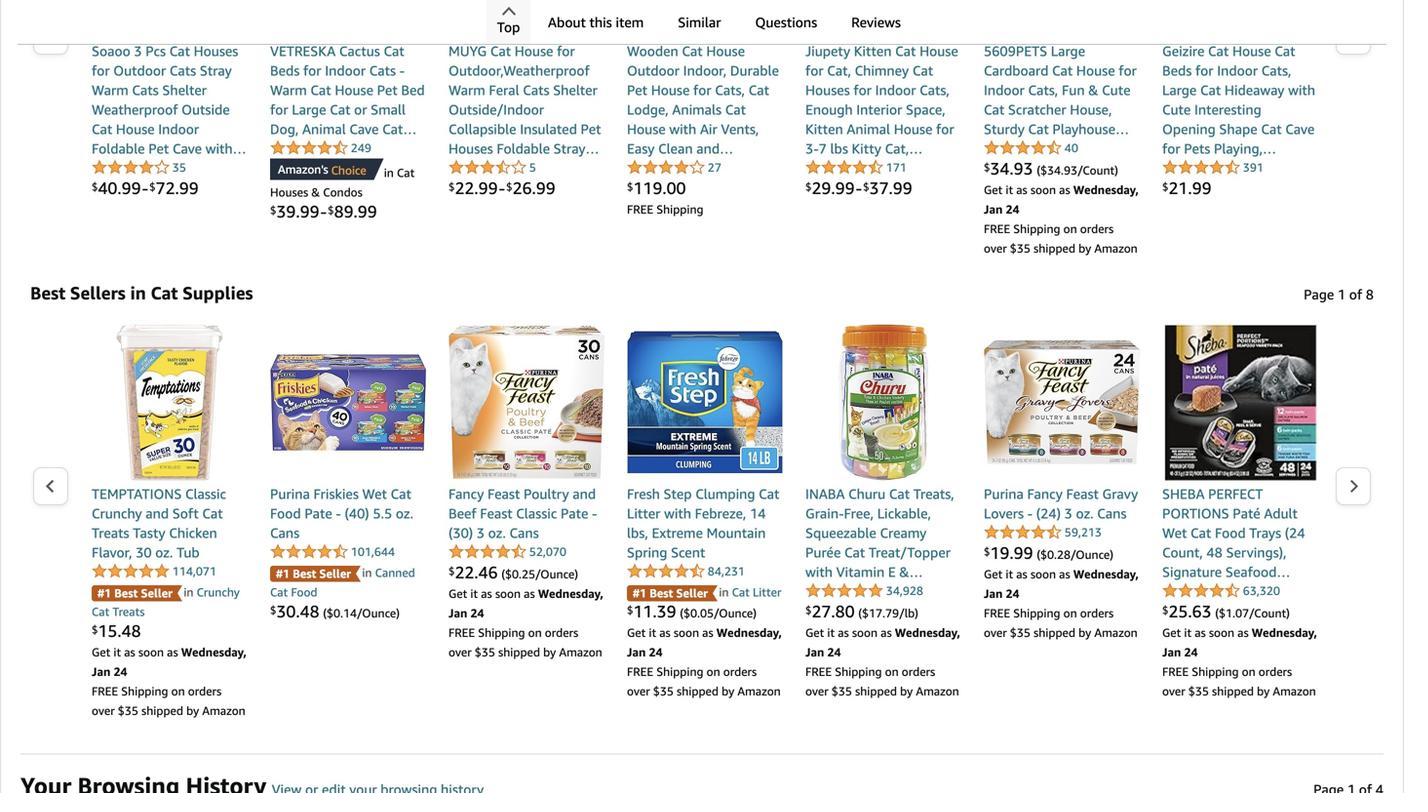 Task type: describe. For each thing, give the bounding box(es) containing it.
house up "lodge,"
[[651, 82, 690, 98]]

. for $ 15 . 48
[[117, 621, 122, 641]]

. down the 35
[[175, 178, 179, 198]]

on for 25
[[1242, 665, 1256, 679]]

free shipping on orders over $35 shipped by amazon down ($0.05/ounce)
[[627, 665, 781, 698]]

5609pets
[[984, 43, 1048, 59]]

(24
[[1286, 525, 1306, 541]]

collapsible inside geizire cat house cat beds for indoor cats, large cat hideaway with cute interesting opening shape cat cave for pets playing, climbing, hiding and sleeping, portable collapsible cat tent.
[[1163, 199, 1231, 215]]

house,
[[1070, 101, 1113, 118]]

15
[[98, 621, 117, 641]]

it down $ 15 . 48
[[114, 645, 121, 659]]

cactus
[[339, 43, 380, 59]]

30 inside temptations classic crunchy and soft cat treats tasty chicken flavor, 30 oz. tub
[[136, 544, 152, 560]]

feast inside "purina fancy feast gravy lovers - (24) 3 oz. cans"
[[1067, 486, 1099, 502]]

entrée,
[[1163, 583, 1207, 599]]

best sellers in cat supplies
[[30, 282, 253, 303]]

cat down 84,231
[[732, 585, 750, 599]]

seafood
[[1226, 564, 1277, 580]]

orders for 27
[[902, 665, 936, 679]]

cat inside crunchy cat treats
[[92, 605, 109, 619]]

cat down jiupety kitten cat house for cat, chimney cat houses for indoor cats, enough interior space, kitten animal house for 3-7 lbs image
[[896, 43, 916, 59]]

($1.07/count)
[[1216, 606, 1290, 620]]

1 vertical spatial x
[[123, 199, 129, 215]]

indoor inside vetreska cactus cat beds for indoor cats - warm cat house pet bed for large cat or small dog, animal cave cat tent kitten bed with removable washable cushion
[[325, 62, 366, 79]]

tent inside muyg cat house for outdoor,weatherproof warm feral cats shelter outside/indoor collapsible insulated pet houses foldable stray cat tent cave for kitty puppy small animals four season(black)
[[473, 160, 501, 176]]

cats up outside
[[170, 62, 196, 79]]

cans inside "purina fancy feast gravy lovers - (24) 3 oz. cans"
[[1098, 505, 1127, 521]]

stray inside soaoo 3 pcs cat houses for outdoor cats stray warm cats shelter weatherproof outside cat house indoor foldable pet cave with tent stakes for winter wild animal dogs (13.8 x 11.8 x 13.8 in,bark)
[[200, 62, 232, 79]]

wednesday, jan 24 for 99
[[984, 567, 1139, 600]]

$35 down $ 11 . 39 ($0.05/ounce)
[[653, 684, 674, 698]]

jan for 22
[[449, 606, 468, 620]]

14
[[750, 505, 766, 521]]

treat/topper
[[869, 544, 951, 560]]

1 vertical spatial kitten
[[806, 121, 844, 137]]

46
[[479, 562, 498, 582]]

19
[[991, 543, 1010, 563]]

cat left or
[[330, 101, 351, 118]]

cans inside 'purina friskies wet cat food pate - (40) 5.5 oz. cans'
[[270, 525, 300, 541]]

as down ($0.28/ounce)
[[1060, 567, 1071, 581]]

on for 19
[[1064, 606, 1078, 620]]

this
[[590, 14, 612, 30]]

as down 46
[[481, 587, 492, 600]]

inaba churu cat treats, grain-free, lickable, squeezable creamy purée cat treat/topper with vitamin e & taurine, 0.5 ounces each tube, 50 tubes, tuna & chicken variety
[[806, 486, 960, 639]]

puppy
[[449, 180, 488, 196]]

get it as soon as down $ 15 . 48
[[92, 645, 181, 659]]

$ for $ 21 . 99
[[1163, 181, 1169, 193]]

churu
[[849, 486, 886, 502]]

00
[[667, 178, 686, 198]]

jan for 11
[[627, 645, 646, 659]]

space,
[[906, 101, 946, 118]]

in inside in cat houses & condos
[[384, 166, 394, 180]]

get for 25
[[1163, 626, 1182, 639]]

food inside sheba perfect portions paté adult wet cat food trays (24 count, 48 servings), signature seafood entrée, easy peel twin- pack trays
[[1215, 525, 1246, 541]]

taurine,
[[806, 583, 855, 599]]

$ 119 . 00 free shipping
[[627, 178, 704, 216]]

. for $ 22 . 46 ($0.25/ounce)
[[474, 562, 479, 582]]

treats inside temptations classic crunchy and soft cat treats tasty chicken flavor, 30 oz. tub
[[92, 525, 129, 541]]

oz. inside fancy feast poultry and beef feast classic pate - (30) 3 oz. cans
[[488, 525, 506, 541]]

over for 22
[[449, 645, 472, 659]]

99 right "26"
[[536, 178, 556, 198]]

perfect
[[1209, 486, 1264, 502]]

11
[[634, 601, 653, 621]]

page
[[1304, 286, 1335, 302]]

soon for 80
[[852, 626, 878, 639]]

$ for $ 30 . 48 ($0.14/ounce)
[[270, 604, 277, 617]]

wednesday, jan 24 for 39
[[627, 626, 782, 659]]

premium
[[984, 199, 1040, 215]]

shipped for 22
[[499, 645, 540, 659]]

26
[[513, 178, 532, 198]]

shipping down the $ 22 . 46 ($0.25/ounce)
[[478, 626, 525, 639]]

fun
[[1062, 82, 1085, 98]]

warm inside soaoo 3 pcs cat houses for outdoor cats stray warm cats shelter weatherproof outside cat house indoor foldable pet cave with tent stakes for winter wild animal dogs (13.8 x 11.8 x 13.8 in,bark)
[[92, 82, 129, 98]]

classic inside fancy feast poultry and beef feast classic pate - (30) 3 oz. cans
[[516, 505, 557, 521]]

amazon for 27
[[916, 684, 960, 698]]

wooden cat house outdoor indoor, durable pet house for cats, cat lodge, animals cat house with air vents, easy clean and assemble, modern style cottage look, black walnut link
[[627, 41, 783, 215]]

wooden cat house outdoor indoor, durable pet house for cats, cat lodge, animals cat house with air vents, easy clean and asse image
[[627, 0, 783, 38]]

easy inside wooden cat house outdoor indoor, durable pet house for cats, cat lodge, animals cat house with air vents, easy clean and assemble, modern style cottage look, black walnut
[[627, 141, 655, 157]]

84,231
[[708, 564, 745, 578]]

by for 19
[[1079, 626, 1092, 639]]

in down 114,071
[[184, 585, 197, 599]]

over for 25
[[1163, 684, 1186, 698]]

cat up interesting
[[1201, 82, 1222, 98]]

over for 19
[[984, 626, 1007, 639]]

large inside vetreska cactus cat beds for indoor cats - warm cat house pet bed for large cat or small dog, animal cave cat tent kitten bed with removable washable cushion
[[292, 101, 326, 118]]

orders down crunchy cat treats
[[188, 684, 222, 698]]

as down crunchy cat treats
[[167, 645, 178, 659]]

free shipping on orders over $35 shipped by amazon down $ 15 . 48
[[92, 684, 246, 718]]

. for $ 29 . 99 - $ 37 . 99
[[832, 178, 836, 198]]

shelter inside soaoo 3 pcs cat houses for outdoor cats stray warm cats shelter weatherproof outside cat house indoor foldable pet cave with tent stakes for winter wild animal dogs (13.8 x 11.8 x 13.8 in,bark)
[[162, 82, 207, 98]]

. for $ 30 . 48 ($0.14/ounce)
[[296, 601, 300, 621]]

flavor,
[[92, 544, 132, 560]]

pet inside vetreska cactus cat beds for indoor cats - warm cat house pet bed for large cat or small dog, animal cave cat tent kitten bed with removable washable cushion
[[377, 82, 398, 98]]

interesting
[[1195, 101, 1262, 118]]

shipping down $ 15 . 48
[[121, 684, 168, 698]]

similar
[[678, 14, 721, 30]]

easy inside sheba perfect portions paté adult wet cat food trays (24 count, 48 servings), signature seafood entrée, easy peel twin- pack trays
[[1210, 583, 1238, 599]]

soon for 63
[[1210, 626, 1235, 639]]

249
[[351, 141, 372, 155]]

by for 27
[[901, 684, 913, 698]]

as down the ($0.25/ounce)
[[524, 587, 535, 600]]

wednesday, jan 24 for 93
[[984, 183, 1139, 216]]

cats, inside wooden cat house outdoor indoor, durable pet house for cats, cat lodge, animals cat house with air vents, easy clean and assemble, modern style cottage look, black walnut
[[715, 82, 745, 98]]

wednesday, jan 24 for 63
[[1163, 626, 1318, 659]]

(30)
[[449, 525, 473, 541]]

99 down 5 link at the top left of the page
[[479, 178, 498, 198]]

by for 22
[[544, 645, 556, 659]]

. for $ 34 . 93 ($34.93/count)
[[1010, 159, 1014, 179]]

cat up washable
[[383, 121, 403, 137]]

1 horizontal spatial bed
[[401, 82, 425, 98]]

5 link
[[449, 159, 536, 177]]

get for 22
[[449, 587, 468, 600]]

$35 for 22
[[475, 645, 495, 659]]

. for $ 19 . 99 ($0.28/ounce)
[[1010, 543, 1014, 563]]

shipped for 19
[[1034, 626, 1076, 639]]

animal inside vetreska cactus cat beds for indoor cats - warm cat house pet bed for large cat or small dog, animal cave cat tent kitten bed with removable washable cushion
[[302, 121, 346, 137]]

cat inside canned cat food
[[270, 585, 288, 599]]

wednesday, jan 24 down crunchy cat treats
[[92, 645, 247, 679]]

& down the each
[[939, 603, 949, 619]]

free down 15 at the bottom
[[92, 684, 118, 698]]

($34.93/count) link
[[1037, 161, 1119, 178]]

cat right cactus
[[384, 43, 405, 59]]

101,644 link
[[270, 543, 395, 561]]

shipping down premium
[[1014, 222, 1061, 236]]

over for 27
[[806, 684, 829, 698]]

animal inside soaoo 3 pcs cat houses for outdoor cats stray warm cats shelter weatherproof outside cat house indoor foldable pet cave with tent stakes for winter wild animal dogs (13.8 x 11.8 x 13.8 in,bark)
[[123, 180, 167, 196]]

over down 15 at the bottom
[[92, 704, 115, 718]]

free shipping on orders over $35 shipped by amazon for 22
[[449, 626, 603, 659]]

cats, inside geizire cat house cat beds for indoor cats, large cat hideaway with cute interesting opening shape cat cave for pets playing, climbing, hiding and sleeping, portable collapsible cat tent.
[[1262, 62, 1292, 79]]

free shipping on orders over $35 shipped by amazon for 19
[[984, 606, 1138, 639]]

249 link
[[270, 139, 372, 158]]

questions
[[756, 14, 818, 30]]

tube,
[[806, 603, 839, 619]]

wednesday, down crunchy cat treats
[[181, 645, 247, 659]]

small inside muyg cat house for outdoor,weatherproof warm feral cats shelter outside/indoor collapsible insulated pet houses foldable stray cat tent cave for kitty puppy small animals four season(black)
[[491, 180, 526, 196]]

jan for 25
[[1163, 645, 1182, 659]]

0.5
[[859, 583, 878, 599]]

best for purina friskies wet cat food pate - (40) 5.5 oz. cans
[[293, 567, 316, 580]]

$ for $ 25 . 63 ($1.07/count)
[[1163, 604, 1169, 617]]

mountain
[[707, 525, 766, 541]]

8
[[1367, 286, 1375, 302]]

cat right geizire
[[1209, 43, 1229, 59]]

99 right "89"
[[358, 201, 377, 221]]

kitty inside jiupety kitten cat house for cat, chimney cat houses for indoor cats, enough interior space, kitten animal house for 3-7 lbs kitty cat, cartoon cute chimney cat house
[[852, 141, 882, 157]]

shipping inside $ 119 . 00 free shipping
[[657, 202, 704, 216]]

in up "($0.05/ounce)" link
[[719, 585, 729, 599]]

1
[[1338, 286, 1346, 302]]

cat inside fresh step clumping cat litter with febreze, 14 lbs, extreme mountain spring scent
[[759, 486, 780, 502]]

house up space,
[[920, 43, 959, 59]]

wednesday, for 63
[[1252, 626, 1318, 639]]

& inside in cat houses & condos
[[312, 185, 320, 199]]

it for 11
[[649, 626, 657, 639]]

oz. inside temptations classic crunchy and soft cat treats tasty chicken flavor, 30 oz. tub
[[155, 544, 173, 560]]

99 down the 35 link
[[122, 178, 141, 198]]

best for temptations classic crunchy and soft cat treats tasty chicken flavor, 30 oz. tub
[[114, 586, 138, 600]]

as down $ 19 . 99 ($0.28/ounce)
[[1017, 567, 1028, 581]]

pet inside muyg cat house for outdoor,weatherproof warm feral cats shelter outside/indoor collapsible insulated pet houses foldable stray cat tent cave for kitty puppy small animals four season(black)
[[581, 121, 601, 137]]

house down "lodge,"
[[627, 121, 666, 137]]

amazon for 22
[[559, 645, 603, 659]]

get it as soon as for 80
[[806, 626, 895, 639]]

22 for 99
[[455, 178, 474, 198]]

purina friskies wet cat food pate - (40) 5.5 oz. cans
[[270, 486, 414, 541]]

as up quality
[[1060, 183, 1071, 197]]

as down ($1.07/count)
[[1238, 626, 1249, 639]]

outside
[[182, 101, 230, 118]]

cat inside 'purina friskies wet cat food pate - (40) 5.5 oz. cans'
[[391, 486, 412, 502]]

0 horizontal spatial bed
[[343, 141, 366, 157]]

cat up vitamin
[[845, 544, 866, 560]]

$ 27 . 80 ($17.79/lb)
[[806, 601, 919, 621]]

with inside wooden cat house outdoor indoor, durable pet house for cats, cat lodge, animals cat house with air vents, easy clean and assemble, modern style cottage look, black walnut
[[670, 121, 697, 137]]

in right sellers
[[130, 282, 146, 303]]

as up premium
[[1017, 183, 1028, 197]]

foldable inside soaoo 3 pcs cat houses for outdoor cats stray warm cats shelter weatherproof outside cat house indoor foldable pet cave with tent stakes for winter wild animal dogs (13.8 x 11.8 x 13.8 in,bark)
[[92, 141, 145, 157]]

22 for 46
[[455, 562, 474, 582]]

cats up weatherproof at top
[[132, 82, 159, 98]]

clean
[[659, 141, 693, 157]]

1 horizontal spatial x
[[241, 180, 247, 196]]

house inside soaoo 3 pcs cat houses for outdoor cats stray warm cats shelter weatherproof outside cat house indoor foldable pet cave with tent stakes for winter wild animal dogs (13.8 x 11.8 x 13.8 in,bark)
[[116, 121, 155, 137]]

opening
[[1163, 121, 1216, 137]]

durable
[[731, 62, 779, 79]]

get for 34
[[984, 183, 1003, 197]]

$ for $ 27 . 80 ($17.79/lb)
[[806, 604, 812, 617]]

fresh
[[627, 486, 660, 502]]

free down the 25
[[1163, 665, 1189, 679]]

next image for inaba churu cat treats, grain-free, lickable, squeezable creamy purée cat treat/topper with vitamin e & taurine, 0.5 ounces each tube, 50 tubes, tuna & chicken variety
[[1349, 479, 1360, 494]]

lickable,
[[878, 505, 932, 521]]

free down premium
[[984, 222, 1011, 236]]

jiupety kitten cat house for cat, chimney cat houses for indoor cats, enough interior space, kitten animal house for 3-7 lbs image
[[806, 0, 962, 38]]

$ for $ 19 . 99 ($0.28/ounce)
[[984, 546, 991, 558]]

tubes,
[[863, 603, 902, 619]]

wednesday, jan 24 for 46
[[449, 587, 604, 620]]

#1 for 30
[[276, 567, 290, 580]]

$ down 171 link
[[864, 181, 870, 193]]

cat inside in cat houses & condos
[[397, 166, 415, 180]]

scent
[[671, 544, 706, 560]]

outside/indoor
[[449, 101, 544, 118]]

as down ($17.79/lb)
[[881, 626, 892, 639]]

lovers
[[984, 505, 1024, 521]]

as down ($0.05/ounce)
[[703, 626, 714, 639]]

soaoo 3 pcs cat houses for outdoor cats stray warm cats shelter weatherproof outside cat house indoor foldable pet cave with tent stakes for winter wild animal dogs (13.8 x 11.8 x 13.8 in,bark) link
[[92, 41, 248, 215]]

fancy feast poultry and beef feast classic pate - (30) 3 oz. cans
[[449, 486, 598, 541]]

tub
[[177, 544, 200, 560]]

soon for 93
[[1031, 183, 1057, 197]]

wet inside 'purina friskies wet cat food pate - (40) 5.5 oz. cans'
[[362, 486, 387, 502]]

shipping down $ 25 . 63 ($1.07/count)
[[1192, 665, 1239, 679]]

19.7"lx22"wx19.7"h,
[[984, 160, 1119, 176]]

feast left the poultry
[[488, 486, 520, 502]]

on down crunchy cat treats
[[171, 684, 185, 698]]

cat up hideaway
[[1275, 43, 1296, 59]]

cat up indoor,
[[682, 43, 703, 59]]

as down $ 15 . 48
[[124, 645, 135, 659]]

5.5
[[373, 505, 392, 521]]

fancy inside fancy feast poultry and beef feast classic pate - (30) 3 oz. cans
[[449, 486, 484, 502]]

0 vertical spatial trays
[[1250, 525, 1282, 541]]

cushion
[[270, 180, 320, 196]]

1 vertical spatial 39
[[657, 601, 677, 621]]

cat up the vents,
[[726, 101, 746, 118]]

previous image for muyg cat house for outdoor,weatherproof warm feral cats shelter outside/indoor collapsible insulated pet houses foldable stray cat tent cave for kitty puppy small animals four season(black)
[[45, 28, 56, 43]]

(13.8
[[205, 180, 237, 196]]

on for 34
[[1064, 222, 1078, 236]]

free shipping on orders over $35 shipped by amazon for 27
[[806, 665, 960, 698]]

$ up 13.8
[[149, 181, 156, 193]]

99 down cushion
[[300, 201, 320, 221]]

friskies
[[314, 486, 359, 502]]

cat up the lickable,
[[890, 486, 910, 502]]

99 up in,bark)
[[179, 178, 199, 198]]

sheba
[[1163, 486, 1205, 502]]

1 vertical spatial 30
[[277, 601, 296, 621]]

about
[[548, 14, 586, 30]]

0 vertical spatial chimney
[[855, 62, 909, 79]]

classic inside temptations classic crunchy and soft cat treats tasty chicken flavor, 30 oz. tub
[[185, 486, 226, 502]]

0 vertical spatial cat,
[[827, 62, 852, 79]]

cat down scratcher
[[1029, 121, 1049, 137]]

$ 34 . 93 ($34.93/count)
[[984, 159, 1119, 179]]

get it as soon as for 39
[[627, 626, 717, 639]]

1 vertical spatial 27
[[812, 601, 832, 621]]

0 vertical spatial 39
[[277, 201, 296, 221]]

amazon for 25
[[1273, 684, 1317, 698]]

cat left supplies
[[151, 282, 178, 303]]

34,928
[[887, 584, 924, 598]]

inaba churu cat treats, grain-free, lickable, squeezable creamy purée cat treat/topper with vitamin e & taurine, 0.5 ounces e image
[[806, 324, 962, 480]]

($1.07/count) link
[[1216, 604, 1290, 620]]

hideaway
[[1225, 82, 1285, 98]]

jan down 15 at the bottom
[[92, 665, 111, 679]]

cave inside soaoo 3 pcs cat houses for outdoor cats stray warm cats shelter weatherproof outside cat house indoor foldable pet cave with tent stakes for winter wild animal dogs (13.8 x 11.8 x 13.8 in,bark)
[[173, 141, 202, 157]]

99 down 171 link
[[836, 178, 855, 198]]

animals inside muyg cat house for outdoor,weatherproof warm feral cats shelter outside/indoor collapsible insulated pet houses foldable stray cat tent cave for kitty puppy small animals four season(black)
[[530, 180, 579, 196]]

- inside fancy feast poultry and beef feast classic pate - (30) 3 oz. cans
[[592, 505, 598, 521]]

in,bark)
[[164, 199, 211, 215]]

with inside fresh step clumping cat litter with febreze, 14 lbs, extreme mountain spring scent
[[664, 505, 692, 521]]

house down space,
[[894, 121, 933, 137]]

2 horizontal spatial #1 best seller
[[633, 586, 708, 600]]

fancy feast poultry and beef feast classic pate - (30) 3 oz. cans link
[[449, 484, 605, 543]]

cats, inside jiupety kitten cat house for cat, chimney cat houses for indoor cats, enough interior space, kitten animal house for 3-7 lbs kitty cat, cartoon cute chimney cat house
[[920, 82, 950, 98]]

soon down $ 15 . 48
[[138, 645, 164, 659]]

35
[[172, 161, 186, 174]]

cave inside vetreska cactus cat beds for indoor cats - warm cat house pet bed for large cat or small dog, animal cave cat tent kitten bed with removable washable cushion
[[350, 121, 379, 137]]

as down $ 11 . 39 ($0.05/ounce)
[[660, 626, 671, 639]]

cat up space,
[[913, 62, 934, 79]]

cat inside temptations classic crunchy and soft cat treats tasty chicken flavor, 30 oz. tub
[[202, 505, 223, 521]]

24 for 63
[[1185, 645, 1199, 659]]

1 vertical spatial litter
[[753, 585, 782, 599]]

$ for $ 29 . 99 - $ 37 . 99
[[806, 181, 812, 193]]

& right e at the right bottom of the page
[[900, 564, 910, 580]]

temptations classic crunchy and soft cat treats tasty chicken flavor, 30 oz. tub
[[92, 486, 226, 560]]

soon for 39
[[674, 626, 699, 639]]

shipping down $ 11 . 39 ($0.05/ounce)
[[657, 665, 704, 679]]

(40)
[[345, 505, 369, 521]]

shipping down $ 19 . 99 ($0.28/ounce)
[[1014, 606, 1061, 620]]

171
[[887, 161, 907, 174]]

$35 down $ 15 . 48
[[118, 704, 138, 718]]

amazon's
[[278, 162, 328, 176]]

large inside geizire cat house cat beds for indoor cats, large cat hideaway with cute interesting opening shape cat cave for pets playing, climbing, hiding and sleeping, portable collapsible cat tent.
[[1163, 82, 1197, 98]]

cat right pcs
[[169, 43, 190, 59]]

choice
[[331, 163, 367, 177]]

. for $ 21 . 99
[[1189, 178, 1193, 198]]

oz. inside 'purina friskies wet cat food pate - (40) 5.5 oz. cans'
[[396, 505, 414, 521]]

get it as soon as for 99
[[984, 567, 1074, 581]]

it for 34
[[1006, 183, 1014, 197]]

best for fresh step clumping cat litter with febreze, 14 lbs, extreme mountain spring scent
[[650, 586, 673, 600]]

get for 11
[[627, 626, 646, 639]]

cat down weatherproof at top
[[92, 121, 112, 137]]

#1 best seller for 30
[[276, 567, 351, 580]]

cat down durable at right top
[[749, 82, 770, 98]]

jiupety
[[806, 43, 851, 59]]

$ 21 . 99
[[1163, 178, 1212, 198]]

air
[[700, 121, 718, 137]]

lbs
[[831, 141, 849, 157]]

2 horizontal spatial seller
[[677, 586, 708, 600]]

99 down 171
[[893, 178, 913, 198]]

- inside 'purina friskies wet cat food pate - (40) 5.5 oz. cans'
[[336, 505, 341, 521]]

stray inside muyg cat house for outdoor,weatherproof warm feral cats shelter outside/indoor collapsible insulated pet houses foldable stray cat tent cave for kitty puppy small animals four season(black)
[[554, 141, 586, 157]]

2 horizontal spatial #1
[[633, 586, 647, 600]]

free down 19
[[984, 606, 1011, 620]]

next image for jiupety kitten cat house for cat, chimney cat houses for indoor cats, enough interior space, kitten animal house for 3-7 lbs kitty cat, cartoon cute chimney cat house
[[1349, 28, 1360, 43]]

cat down "vetreska"
[[311, 82, 331, 98]]

over down the 11
[[627, 684, 650, 698]]

pate inside fancy feast poultry and beef feast classic pate - (30) 3 oz. cans
[[561, 505, 589, 521]]

over for 34
[[984, 241, 1007, 255]]

0 horizontal spatial trays
[[1195, 603, 1227, 619]]

cat up fun at the top
[[1053, 62, 1073, 79]]

as down 80
[[838, 626, 849, 639]]

as down 63
[[1195, 626, 1206, 639]]

in cat litter
[[719, 585, 782, 599]]

72
[[156, 178, 175, 198]]

37
[[870, 178, 889, 198]]

on down ($0.05/ounce)
[[707, 665, 721, 679]]

tent inside vetreska cactus cat beds for indoor cats - warm cat house pet bed for large cat or small dog, animal cave cat tent kitten bed with removable washable cushion
[[270, 141, 298, 157]]

in down 101,644
[[362, 566, 375, 579]]

$ up season(black)
[[506, 181, 513, 193]]

or
[[354, 101, 367, 118]]

cat inside sheba perfect portions paté adult wet cat food trays (24 count, 48 servings), signature seafood entrée, easy peel twin- pack trays
[[1191, 525, 1212, 541]]

. for $ 22 . 99 - $ 26 . 99
[[474, 178, 479, 198]]

beef
[[449, 505, 477, 521]]

fancy inside "purina fancy feast gravy lovers - (24) 3 oz. cans"
[[1028, 486, 1063, 502]]

soon for 99
[[1031, 567, 1057, 581]]

sturdy
[[984, 121, 1025, 137]]



Task type: vqa. For each thing, say whether or not it's contained in the screenshot.
the bottommost next Image
yes



Task type: locate. For each thing, give the bounding box(es) containing it.
1 vertical spatial chimney
[[892, 160, 946, 176]]

portable
[[1223, 180, 1277, 196]]

cats inside vetreska cactus cat beds for indoor cats - warm cat house pet bed for large cat or small dog, animal cave cat tent kitten bed with removable washable cushion
[[369, 62, 396, 79]]

2 vertical spatial 3
[[477, 525, 485, 541]]

inaba
[[806, 486, 845, 502]]

wednesday, jan 24 down ($1.07/count)
[[1163, 626, 1318, 659]]

0 vertical spatial 27
[[708, 161, 722, 174]]

21
[[1169, 178, 1189, 198]]

shipped for 25
[[1213, 684, 1255, 698]]

1 horizontal spatial 40
[[1065, 141, 1079, 155]]

fresh step clumping cat litter with febreze, 14 lbs, extreme mountain spring scent link
[[627, 484, 783, 562]]

. for $ 40 . 99 - $ 72 . 99
[[117, 178, 122, 198]]

$ down condos
[[328, 204, 334, 217]]

1 horizontal spatial 48
[[300, 601, 320, 621]]

soon
[[1031, 183, 1057, 197], [1031, 567, 1057, 581], [495, 587, 521, 600], [674, 626, 699, 639], [852, 626, 878, 639], [1210, 626, 1235, 639], [138, 645, 164, 659]]

with inside geizire cat house cat beds for indoor cats, large cat hideaway with cute interesting opening shape cat cave for pets playing, climbing, hiding and sleeping, portable collapsible cat tent.
[[1289, 82, 1316, 98]]

0 horizontal spatial wet
[[362, 486, 387, 502]]

24 for 46
[[471, 606, 484, 620]]

$ for $ 15 . 48
[[92, 624, 98, 636]]

$ 22 . 46 ($0.25/ounce)
[[449, 562, 579, 582]]

x right (13.8
[[241, 180, 247, 196]]

2 vertical spatial food
[[291, 585, 318, 599]]

purina inside 'purina friskies wet cat food pate - (40) 5.5 oz. cans'
[[270, 486, 310, 502]]

1 horizontal spatial cans
[[510, 525, 539, 541]]

22 left 46
[[455, 562, 474, 582]]

crunchy inside temptations classic crunchy and soft cat treats tasty chicken flavor, 30 oz. tub
[[92, 505, 142, 521]]

on for 27
[[885, 665, 899, 679]]

0 horizontal spatial seller
[[141, 586, 173, 600]]

2 purina from the left
[[984, 486, 1024, 502]]

2 vertical spatial large
[[292, 101, 326, 118]]

tent inside soaoo 3 pcs cat houses for outdoor cats stray warm cats shelter weatherproof outside cat house indoor foldable pet cave with tent stakes for winter wild animal dogs (13.8 x 11.8 x 13.8 in,bark)
[[92, 160, 119, 176]]

pate
[[305, 505, 332, 521], [561, 505, 589, 521]]

2 beds from the left
[[1163, 62, 1192, 79]]

1 horizontal spatial beds
[[1163, 62, 1192, 79]]

amazon for 19
[[1095, 626, 1138, 639]]

it for 25
[[1185, 626, 1192, 639]]

geizire
[[1163, 43, 1205, 59]]

$35 for 34
[[1010, 241, 1031, 255]]

. down condos
[[354, 201, 358, 221]]

cave up 249
[[350, 121, 379, 137]]

with inside soaoo 3 pcs cat houses for outdoor cats stray warm cats shelter weatherproof outside cat house indoor foldable pet cave with tent stakes for winter wild animal dogs (13.8 x 11.8 x 13.8 in,bark)
[[206, 141, 233, 157]]

step
[[664, 486, 692, 502]]

and inside fancy feast poultry and beef feast classic pate - (30) 3 oz. cans
[[573, 486, 596, 502]]

0 vertical spatial animals
[[673, 101, 722, 118]]

free down the $ 22 . 46 ($0.25/ounce)
[[449, 626, 475, 639]]

99 right 19
[[1014, 543, 1034, 563]]

24 for 93
[[1006, 202, 1020, 216]]

0 horizontal spatial shelter
[[162, 82, 207, 98]]

$ left 46
[[449, 565, 455, 578]]

collapsible inside muyg cat house for outdoor,weatherproof warm feral cats shelter outside/indoor collapsible insulated pet houses foldable stray cat tent cave for kitty puppy small animals four season(black)
[[449, 121, 517, 137]]

wednesday, for 46
[[538, 587, 604, 600]]

1 22 from the top
[[455, 178, 474, 198]]

1 horizontal spatial kitten
[[806, 121, 844, 137]]

1 vertical spatial wet
[[1163, 525, 1188, 541]]

cats inside muyg cat house for outdoor,weatherproof warm feral cats shelter outside/indoor collapsible insulated pet houses foldable stray cat tent cave for kitty puppy small animals four season(black)
[[523, 82, 550, 98]]

84,231 link
[[627, 562, 745, 581]]

vetreska
[[270, 43, 336, 59]]

1 horizontal spatial stray
[[554, 141, 586, 157]]

0 horizontal spatial easy
[[627, 141, 655, 157]]

houses up outside
[[194, 43, 238, 59]]

0 horizontal spatial animal
[[123, 180, 167, 196]]

1 vertical spatial food
[[1215, 525, 1246, 541]]

$ 25 . 63 ($1.07/count)
[[1163, 601, 1290, 621]]

shipping down 00
[[657, 202, 704, 216]]

1 horizontal spatial foldable
[[497, 141, 550, 157]]

2 shelter from the left
[[553, 82, 598, 98]]

$ 29 . 99 - $ 37 . 99
[[806, 178, 913, 198]]

crunchy
[[92, 505, 142, 521], [197, 585, 240, 599]]

jan for 27
[[806, 645, 825, 659]]

outdoor inside soaoo 3 pcs cat houses for outdoor cats stray warm cats shelter weatherproof outside cat house indoor foldable pet cave with tent stakes for winter wild animal dogs (13.8 x 11.8 x 13.8 in,bark)
[[113, 62, 166, 79]]

purina fancy feast gravy lovers - (24) 3 oz. cans image
[[984, 324, 1140, 480]]

$35 down 46
[[475, 645, 495, 659]]

and
[[697, 141, 720, 157], [1270, 160, 1293, 176], [573, 486, 596, 502], [146, 505, 169, 521]]

orders for 22
[[545, 626, 579, 639]]

- inside vetreska cactus cat beds for indoor cats - warm cat house pet bed for large cat or small dog, animal cave cat tent kitten bed with removable washable cushion
[[400, 62, 405, 79]]

1 horizontal spatial 39
[[657, 601, 677, 621]]

soon for 46
[[495, 587, 521, 600]]

0 vertical spatial stray
[[200, 62, 232, 79]]

food inside canned cat food
[[291, 585, 318, 599]]

#1 best seller down 84,231 link
[[633, 586, 708, 600]]

2 foldable from the left
[[497, 141, 550, 157]]

1 vertical spatial crunchy
[[197, 585, 240, 599]]

1 vertical spatial next image
[[1349, 479, 1360, 494]]

orders for 34
[[1081, 222, 1114, 236]]

$35
[[1010, 241, 1031, 255], [1010, 626, 1031, 639], [475, 645, 495, 659], [653, 684, 674, 698], [832, 684, 853, 698], [1189, 684, 1210, 698], [118, 704, 138, 718]]

fancy feast poultry and beef feast classic pate - (30) 3 oz. cans image
[[449, 324, 605, 480]]

2 horizontal spatial cute
[[1163, 101, 1191, 118]]

0 horizontal spatial collapsible
[[449, 121, 517, 137]]

and right 391
[[1270, 160, 1293, 176]]

2 22 from the top
[[455, 562, 474, 582]]

1 warm from the left
[[92, 82, 129, 98]]

0 vertical spatial 30
[[136, 544, 152, 560]]

amazon for 34
[[1095, 241, 1138, 255]]

cat down top
[[491, 43, 511, 59]]

tent.
[[1259, 199, 1290, 215]]

1 list from the top
[[69, 0, 1336, 258]]

purée
[[806, 544, 841, 560]]

cat right soft
[[202, 505, 223, 521]]

29
[[812, 178, 832, 198]]

cat down the portable
[[1234, 199, 1255, 215]]

52,070 link
[[449, 543, 567, 561]]

0 horizontal spatial small
[[371, 101, 406, 118]]

chicken inside temptations classic crunchy and soft cat treats tasty chicken flavor, 30 oz. tub
[[169, 525, 217, 541]]

season(black)
[[480, 199, 566, 215]]

cave inside muyg cat house for outdoor,weatherproof warm feral cats shelter outside/indoor collapsible insulated pet houses foldable stray cat tent cave for kitty puppy small animals four season(black)
[[504, 160, 534, 176]]

$ up camper at the right of the page
[[984, 161, 991, 174]]

list for previous image related to fancy feast poultry and beef feast classic pate - (30) 3 oz. cans
[[69, 324, 1336, 720]]

previous image
[[45, 28, 56, 43], [45, 479, 56, 494]]

1 horizontal spatial small
[[491, 180, 526, 196]]

large up dog, in the top left of the page
[[292, 101, 326, 118]]

$35 down 80
[[832, 684, 853, 698]]

2 horizontal spatial animal
[[847, 121, 891, 137]]

$ for $ 119 . 00 free shipping
[[627, 181, 634, 193]]

2 pate from the left
[[561, 505, 589, 521]]

houses inside muyg cat house for outdoor,weatherproof warm feral cats shelter outside/indoor collapsible insulated pet houses foldable stray cat tent cave for kitty puppy small animals four season(black)
[[449, 141, 493, 157]]

house inside geizire cat house cat beds for indoor cats, large cat hideaway with cute interesting opening shape cat cave for pets playing, climbing, hiding and sleeping, portable collapsible cat tent.
[[1233, 43, 1272, 59]]

sheba perfect portions paté adult wet cat food trays (24 count, 48 servings), signature seafood entrée, easy peel twin-pack t image
[[1163, 324, 1319, 480]]

1 pate from the left
[[305, 505, 332, 521]]

extreme
[[652, 525, 703, 541]]

shipping down variety
[[835, 665, 882, 679]]

best left sellers
[[30, 282, 66, 303]]

$ for $ 34 . 93 ($34.93/count)
[[984, 161, 991, 174]]

1 horizontal spatial trays
[[1250, 525, 1282, 541]]

wednesday, for 93
[[1074, 183, 1139, 197]]

22 up four
[[455, 178, 474, 198]]

2 outdoor from the left
[[627, 62, 680, 79]]

free down tube,
[[806, 665, 832, 679]]

with up washable
[[370, 141, 397, 157]]

house up or
[[335, 82, 374, 98]]

sleeping,
[[1163, 180, 1220, 196]]

kitten up 7
[[806, 121, 844, 137]]

tuna
[[906, 603, 936, 619]]

2 horizontal spatial 3
[[1065, 505, 1073, 521]]

48 for 30
[[300, 601, 320, 621]]

$35 down $ 19 . 99 ($0.28/ounce)
[[1010, 626, 1031, 639]]

dogs
[[171, 180, 202, 196]]

top
[[497, 19, 520, 35]]

with inside inaba churu cat treats, grain-free, lickable, squeezable creamy purée cat treat/topper with vitamin e & taurine, 0.5 ounces each tube, 50 tubes, tuna & chicken variety
[[806, 564, 833, 580]]

99 down the 'climbing,'
[[1193, 178, 1212, 198]]

next image
[[1349, 28, 1360, 43], [1349, 479, 1360, 494]]

27
[[708, 161, 722, 174], [812, 601, 832, 621]]

temptations
[[92, 486, 182, 502]]

wednesday, for 80
[[895, 626, 961, 639]]

0 vertical spatial collapsible
[[449, 121, 517, 137]]

$ inside $ 19 . 99 ($0.28/ounce)
[[984, 546, 991, 558]]

cute inside jiupety kitten cat house for cat, chimney cat houses for indoor cats, enough interior space, kitten animal house for 3-7 lbs kitty cat, cartoon cute chimney cat house
[[859, 160, 888, 176]]

1 vertical spatial cat,
[[885, 141, 910, 157]]

it
[[1006, 183, 1014, 197], [1006, 567, 1014, 581], [471, 587, 478, 600], [649, 626, 657, 639], [828, 626, 835, 639], [1185, 626, 1192, 639], [114, 645, 121, 659]]

soaoo 3 pcs cat houses for outdoor cats stray warm cats shelter weatherproof outside cat house indoor foldable pet cave with tent stakes for winter wild animal dogs (13.8 x 11.8 x 13.8 in,bark)
[[92, 43, 247, 215]]

get for 27
[[806, 626, 825, 639]]

house inside muyg cat house for outdoor,weatherproof warm feral cats shelter outside/indoor collapsible insulated pet houses foldable stray cat tent cave for kitty puppy small animals four season(black)
[[515, 43, 554, 59]]

animals inside wooden cat house outdoor indoor, durable pet house for cats, cat lodge, animals cat house with air vents, easy clean and assemble, modern style cottage look, black walnut
[[673, 101, 722, 118]]

1 vertical spatial classic
[[516, 505, 557, 521]]

$ inside the $ 22 . 46 ($0.25/ounce)
[[449, 565, 455, 578]]

. for $ 27 . 80 ($17.79/lb)
[[832, 601, 836, 621]]

27 down taurine, at the bottom right
[[812, 601, 832, 621]]

orders down ($0.05/ounce)
[[724, 665, 757, 679]]

wednesday, jan 24 down ($17.79/lb)
[[806, 626, 961, 659]]

large up fun at the top
[[1051, 43, 1086, 59]]

and inside temptations classic crunchy and soft cat treats tasty chicken flavor, 30 oz. tub
[[146, 505, 169, 521]]

0 vertical spatial 40
[[1065, 141, 1079, 155]]

1 vertical spatial 40
[[98, 178, 117, 198]]

$35 for 27
[[832, 684, 853, 698]]

purina for food
[[270, 486, 310, 502]]

0 horizontal spatial fancy
[[449, 486, 484, 502]]

$ inside $ 21 . 99
[[1163, 181, 1169, 193]]

with up winter
[[206, 141, 233, 157]]

0 vertical spatial cute
[[1103, 82, 1131, 98]]

cute inside geizire cat house cat beds for indoor cats, large cat hideaway with cute interesting opening shape cat cave for pets playing, climbing, hiding and sleeping, portable collapsible cat tent.
[[1163, 101, 1191, 118]]

$ for $ 22 . 46 ($0.25/ounce)
[[449, 565, 455, 578]]

1 horizontal spatial #1
[[276, 567, 290, 580]]

52,070
[[530, 545, 567, 559]]

1 purina from the left
[[270, 486, 310, 502]]

0 vertical spatial list
[[69, 0, 1336, 258]]

sheba perfect portions paté adult wet cat food trays (24 count, 48 servings), signature seafood entrée, easy peel twin- pack trays link
[[1163, 484, 1319, 619]]

for inside wooden cat house outdoor indoor, durable pet house for cats, cat lodge, animals cat house with air vents, easy clean and assemble, modern style cottage look, black walnut
[[694, 82, 712, 98]]

purina friskies wet cat food pate - (40) 5.5 oz. cans link
[[270, 484, 426, 543]]

0 horizontal spatial kitten
[[301, 141, 339, 157]]

1 horizontal spatial outdoor
[[627, 62, 680, 79]]

0 horizontal spatial x
[[123, 199, 129, 215]]

$ 11 . 39 ($0.05/ounce)
[[627, 601, 757, 621]]

2 horizontal spatial 48
[[1207, 544, 1223, 560]]

and inside geizire cat house cat beds for indoor cats, large cat hideaway with cute interesting opening shape cat cave for pets playing, climbing, hiding and sleeping, portable collapsible cat tent.
[[1270, 160, 1293, 176]]

animal up 13.8
[[123, 180, 167, 196]]

jan down camper at the right of the page
[[984, 202, 1003, 216]]

kitten inside vetreska cactus cat beds for indoor cats - warm cat house pet bed for large cat or small dog, animal cave cat tent kitten bed with removable washable cushion
[[301, 141, 339, 157]]

. up 11.8
[[117, 178, 122, 198]]

1 vertical spatial 3
[[1065, 505, 1073, 521]]

$ for $ 40 . 99 - $ 72 . 99
[[92, 181, 98, 193]]

treats inside crunchy cat treats
[[113, 605, 145, 619]]

grain-
[[806, 505, 844, 521]]

jan for 34
[[984, 202, 1003, 216]]

($0.05/ounce)
[[680, 606, 757, 620]]

0 vertical spatial kitten
[[854, 43, 892, 59]]

crunchy down 114,071
[[197, 585, 240, 599]]

list for previous image related to muyg cat house for outdoor,weatherproof warm feral cats shelter outside/indoor collapsible insulated pet houses foldable stray cat tent cave for kitty puppy small animals four season(black)
[[69, 0, 1336, 258]]

0 horizontal spatial cat,
[[827, 62, 852, 79]]

2 horizontal spatial kitten
[[854, 43, 892, 59]]

$ for $ 22 . 99 - $ 26 . 99
[[449, 181, 455, 193]]

$ 15 . 48
[[92, 621, 141, 641]]

3 inside "purina fancy feast gravy lovers - (24) 3 oz. cans"
[[1065, 505, 1073, 521]]

large inside 5609pets large cardboard cat house for indoor cats, fun & cute cat scratcher house, sturdy cat playhouse w/catnip, 19.7"lx22"wx19.7"h, camper design, premium quality
[[1051, 43, 1086, 59]]

1 horizontal spatial pate
[[561, 505, 589, 521]]

0 horizontal spatial 40
[[98, 178, 117, 198]]

2 vertical spatial cute
[[859, 160, 888, 176]]

1 outdoor from the left
[[113, 62, 166, 79]]

35 link
[[92, 159, 186, 177]]

list
[[69, 0, 1336, 258], [69, 324, 1336, 720]]

2 horizontal spatial warm
[[449, 82, 486, 98]]

0 vertical spatial large
[[1051, 43, 1086, 59]]

1 horizontal spatial large
[[1051, 43, 1086, 59]]

$35 for 25
[[1189, 684, 1210, 698]]

1 fancy from the left
[[449, 486, 484, 502]]

seller down 114,071 link
[[141, 586, 173, 600]]

free shipping on orders over $35 shipped by amazon for 34
[[984, 222, 1138, 255]]

0 vertical spatial small
[[371, 101, 406, 118]]

wet inside sheba perfect portions paté adult wet cat food trays (24 count, 48 servings), signature seafood entrée, easy peel twin- pack trays
[[1163, 525, 1188, 541]]

spring
[[627, 544, 668, 560]]

0 vertical spatial chicken
[[169, 525, 217, 541]]

0 horizontal spatial tent
[[92, 160, 119, 176]]

$ down crunchy cat treats
[[92, 624, 98, 636]]

1 horizontal spatial warm
[[270, 82, 307, 98]]

$ inside $ 15 . 48
[[92, 624, 98, 636]]

kitty
[[852, 141, 882, 157], [559, 160, 588, 176]]

foldable inside muyg cat house for outdoor,weatherproof warm feral cats shelter outside/indoor collapsible insulated pet houses foldable stray cat tent cave for kitty puppy small animals four season(black)
[[497, 141, 550, 157]]

get down the 25
[[1163, 626, 1182, 639]]

1 vertical spatial animals
[[530, 180, 579, 196]]

indoor inside jiupety kitten cat house for cat, chimney cat houses for indoor cats, enough interior space, kitten animal house for 3-7 lbs kitty cat, cartoon cute chimney cat house
[[876, 82, 917, 98]]

by for 25
[[1258, 684, 1270, 698]]

indoor up 'interior'
[[876, 82, 917, 98]]

kitty right 5
[[559, 160, 588, 176]]

wild
[[92, 180, 120, 196]]

1 horizontal spatial wet
[[1163, 525, 1188, 541]]

cats down outdoor,weatherproof
[[523, 82, 550, 98]]

free shipping on orders over $35 shipped by amazon for 25
[[1163, 665, 1317, 698]]

foldable
[[92, 141, 145, 157], [497, 141, 550, 157]]

food up the 101,644 link at left bottom
[[270, 505, 301, 521]]

house inside 5609pets large cardboard cat house for indoor cats, fun & cute cat scratcher house, sturdy cat playhouse w/catnip, 19.7"lx22"wx19.7"h, camper design, premium quality
[[1077, 62, 1116, 79]]

0 horizontal spatial 48
[[122, 621, 141, 641]]

cat
[[169, 43, 190, 59], [384, 43, 405, 59], [491, 43, 511, 59], [682, 43, 703, 59], [896, 43, 916, 59], [1209, 43, 1229, 59], [1275, 43, 1296, 59], [913, 62, 934, 79], [1053, 62, 1073, 79], [311, 82, 331, 98], [749, 82, 770, 98], [1201, 82, 1222, 98], [330, 101, 351, 118], [726, 101, 746, 118], [984, 101, 1005, 118], [92, 121, 112, 137], [383, 121, 403, 137], [1029, 121, 1049, 137], [1262, 121, 1282, 137], [449, 160, 469, 176], [397, 166, 415, 180], [806, 180, 827, 196], [1234, 199, 1255, 215], [151, 282, 178, 303], [391, 486, 412, 502], [759, 486, 780, 502], [890, 486, 910, 502], [202, 505, 223, 521], [1191, 525, 1212, 541], [845, 544, 866, 560], [270, 585, 288, 599], [732, 585, 750, 599], [92, 605, 109, 619]]

27 inside 27 'link'
[[708, 161, 722, 174]]

2 fancy from the left
[[1028, 486, 1063, 502]]

. for $ 119 . 00 free shipping
[[663, 178, 667, 198]]

cats, inside 5609pets large cardboard cat house for indoor cats, fun & cute cat scratcher house, sturdy cat playhouse w/catnip, 19.7"lx22"wx19.7"h, camper design, premium quality
[[1029, 82, 1059, 98]]

. for $ 25 . 63 ($1.07/count)
[[1189, 601, 1193, 621]]

temptations classic crunchy and soft cat treats tasty chicken flavor, 30 oz. tub image
[[92, 324, 248, 480]]

cat up 15 at the bottom
[[92, 605, 109, 619]]

by
[[1079, 241, 1092, 255], [1079, 626, 1092, 639], [544, 645, 556, 659], [722, 684, 735, 698], [901, 684, 913, 698], [1258, 684, 1270, 698], [186, 704, 199, 718]]

free down the 11
[[627, 665, 654, 679]]

& inside 5609pets large cardboard cat house for indoor cats, fun & cute cat scratcher house, sturdy cat playhouse w/catnip, 19.7"lx22"wx19.7"h, camper design, premium quality
[[1089, 82, 1099, 98]]

1 foldable from the left
[[92, 141, 145, 157]]

get it as soon as for 93
[[984, 183, 1074, 197]]

1 horizontal spatial seller
[[319, 567, 351, 580]]

shipped for 34
[[1034, 241, 1076, 255]]

$35 down 63
[[1189, 684, 1210, 698]]

beds inside geizire cat house cat beds for indoor cats, large cat hideaway with cute interesting opening shape cat cave for pets playing, climbing, hiding and sleeping, portable collapsible cat tent.
[[1163, 62, 1192, 79]]

1 horizontal spatial collapsible
[[1163, 199, 1231, 215]]

large down geizire
[[1163, 82, 1197, 98]]

0 vertical spatial bed
[[401, 82, 425, 98]]

0 horizontal spatial beds
[[270, 62, 300, 79]]

house down weatherproof at top
[[116, 121, 155, 137]]

1 previous image from the top
[[45, 28, 56, 43]]

24 for 99
[[1006, 587, 1020, 600]]

houses inside soaoo 3 pcs cat houses for outdoor cats stray warm cats shelter weatherproof outside cat house indoor foldable pet cave with tent stakes for winter wild animal dogs (13.8 x 11.8 x 13.8 in,bark)
[[194, 43, 238, 59]]

1 horizontal spatial cute
[[1103, 82, 1131, 98]]

($34.93/count)
[[1037, 163, 1119, 177]]

outdoor inside wooden cat house outdoor indoor, durable pet house for cats, cat lodge, animals cat house with air vents, easy clean and assemble, modern style cottage look, black walnut
[[627, 62, 680, 79]]

. for $ 39 . 99 - $ 89 . 99
[[296, 201, 300, 221]]

1 horizontal spatial 27
[[812, 601, 832, 621]]

1 next image from the top
[[1349, 28, 1360, 43]]

food down paté
[[1215, 525, 1246, 541]]

warm up outside/indoor
[[449, 82, 486, 98]]

free shipping on orders over $35 shipped by amazon down ($0.28/ounce)
[[984, 606, 1138, 639]]

seller for 15
[[141, 586, 173, 600]]

1 beds from the left
[[270, 62, 300, 79]]

0 vertical spatial kitty
[[852, 141, 882, 157]]

variety
[[858, 622, 901, 639]]

houses up 5 link at the top left of the page
[[449, 141, 493, 157]]

0 horizontal spatial #1 best seller
[[98, 586, 173, 600]]

beds inside vetreska cactus cat beds for indoor cats - warm cat house pet bed for large cat or small dog, animal cave cat tent kitten bed with removable washable cushion
[[270, 62, 300, 79]]

oz. inside "purina fancy feast gravy lovers - (24) 3 oz. cans"
[[1076, 505, 1094, 521]]

best down the 101,644 link at left bottom
[[293, 567, 316, 580]]

0 vertical spatial wet
[[362, 486, 387, 502]]

purina friskies wet cat food pate - (40) 5.5 oz. cans image
[[270, 324, 426, 480]]

3 warm from the left
[[449, 82, 486, 98]]

. for $ 11 . 39 ($0.05/ounce)
[[653, 601, 657, 621]]

pate inside 'purina friskies wet cat food pate - (40) 5.5 oz. cans'
[[305, 505, 332, 521]]

small inside vetreska cactus cat beds for indoor cats - warm cat house pet bed for large cat or small dog, animal cave cat tent kitten bed with removable washable cushion
[[371, 101, 406, 118]]

0 horizontal spatial #1
[[98, 586, 111, 600]]

wednesday, down ($0.05/ounce)
[[717, 626, 782, 639]]

inaba churu cat treats, grain-free, lickable, squeezable creamy purée cat treat/topper with vitamin e & taurine, 0.5 ounces each tube, 50 tubes, tuna & chicken variety link
[[806, 484, 962, 639]]

($0.05/ounce) link
[[680, 604, 757, 620]]

$ inside $ 34 . 93 ($34.93/count)
[[984, 161, 991, 174]]

canned
[[375, 566, 415, 579]]

$ for $ 11 . 39 ($0.05/ounce)
[[627, 604, 634, 617]]

$ up four
[[449, 181, 455, 193]]

twin-
[[1271, 583, 1306, 599]]

crunchy inside crunchy cat treats
[[197, 585, 240, 599]]

indoor inside geizire cat house cat beds for indoor cats, large cat hideaway with cute interesting opening shape cat cave for pets playing, climbing, hiding and sleeping, portable collapsible cat tent.
[[1218, 62, 1259, 79]]

get it as soon as for 63
[[1163, 626, 1252, 639]]

house down 171 link
[[830, 180, 869, 196]]

house inside vetreska cactus cat beds for indoor cats - warm cat house pet bed for large cat or small dog, animal cave cat tent kitten bed with removable washable cushion
[[335, 82, 374, 98]]

. down 171
[[889, 178, 893, 198]]

it down 19
[[1006, 567, 1014, 581]]

1 vertical spatial collapsible
[[1163, 199, 1231, 215]]

cat up puppy
[[449, 160, 469, 176]]

purina up lovers
[[984, 486, 1024, 502]]

&
[[1089, 82, 1099, 98], [312, 185, 320, 199], [900, 564, 910, 580], [939, 603, 949, 619]]

13.8
[[133, 199, 160, 215]]

119
[[634, 178, 663, 198]]

with
[[1289, 82, 1316, 98], [670, 121, 697, 137], [206, 141, 233, 157], [370, 141, 397, 157], [664, 505, 692, 521], [806, 564, 833, 580]]

list containing 19
[[69, 324, 1336, 720]]

it down the 25
[[1185, 626, 1192, 639]]

2 next image from the top
[[1349, 479, 1360, 494]]

gravy
[[1103, 486, 1139, 502]]

seller for 30
[[319, 567, 351, 580]]

as
[[1017, 183, 1028, 197], [1060, 183, 1071, 197], [1017, 567, 1028, 581], [1060, 567, 1071, 581], [481, 587, 492, 600], [524, 587, 535, 600], [660, 626, 671, 639], [703, 626, 714, 639], [838, 626, 849, 639], [881, 626, 892, 639], [1195, 626, 1206, 639], [1238, 626, 1249, 639], [124, 645, 135, 659], [167, 645, 178, 659]]

wednesday, for 99
[[1074, 567, 1139, 581]]

in cat houses & condos
[[270, 166, 415, 199]]

2 list from the top
[[69, 324, 1336, 720]]

chicken inside inaba churu cat treats, grain-free, lickable, squeezable creamy purée cat treat/topper with vitamin e & taurine, 0.5 ounces each tube, 50 tubes, tuna & chicken variety
[[806, 622, 854, 639]]

0 vertical spatial litter
[[627, 505, 661, 521]]

muyg cat house for outdoor,weatherproof warm feral cats shelter outside/indoor collapsible insulated pet houses foldable stra image
[[449, 0, 605, 38]]

wooden cat house outdoor indoor, durable pet house for cats, cat lodge, animals cat house with air vents, easy clean and assemble, modern style cottage look, black walnut
[[627, 43, 779, 215]]

pet inside wooden cat house outdoor indoor, durable pet house for cats, cat lodge, animals cat house with air vents, easy clean and assemble, modern style cottage look, black walnut
[[627, 82, 648, 98]]

treats
[[92, 525, 129, 541], [113, 605, 145, 619]]

1 vertical spatial list
[[69, 324, 1336, 720]]

wednesday, jan 24 down ($0.28/ounce)
[[984, 567, 1139, 600]]

shelter up outside
[[162, 82, 207, 98]]

1 vertical spatial bed
[[343, 141, 366, 157]]

design,
[[1036, 180, 1081, 196]]

servings),
[[1227, 544, 1287, 560]]

for inside 5609pets large cardboard cat house for indoor cats, fun & cute cat scratcher house, sturdy cat playhouse w/catnip, 19.7"lx22"wx19.7"h, camper design, premium quality
[[1119, 62, 1137, 79]]

scratcher
[[1009, 101, 1067, 118]]

shelter inside muyg cat house for outdoor,weatherproof warm feral cats shelter outside/indoor collapsible insulated pet houses foldable stray cat tent cave for kitty puppy small animals four season(black)
[[553, 82, 598, 98]]

wednesday, down ($34.93/count)
[[1074, 183, 1139, 197]]

1 horizontal spatial 3
[[477, 525, 485, 541]]

warm inside vetreska cactus cat beds for indoor cats - warm cat house pet bed for large cat or small dog, animal cave cat tent kitten bed with removable washable cushion
[[270, 82, 307, 98]]

camper
[[984, 180, 1032, 196]]

count,
[[1163, 544, 1204, 560]]

oz. up 114,071 link
[[155, 544, 173, 560]]

1 vertical spatial small
[[491, 180, 526, 196]]

playing,
[[1215, 141, 1263, 157]]

27 link
[[627, 159, 722, 177]]

171 link
[[806, 159, 907, 177]]

and right the poultry
[[573, 486, 596, 502]]

2 horizontal spatial cans
[[1098, 505, 1127, 521]]

$ inside $ 25 . 63 ($1.07/count)
[[1163, 604, 1169, 617]]

animal up 249 'link' on the top left of the page
[[302, 121, 346, 137]]

24 for 80
[[828, 645, 841, 659]]

1 vertical spatial 22
[[455, 562, 474, 582]]

purina inside "purina fancy feast gravy lovers - (24) 3 oz. cans"
[[984, 486, 1024, 502]]

2 warm from the left
[[270, 82, 307, 98]]

#1 best seller for 15
[[98, 586, 173, 600]]

removable
[[270, 160, 339, 176]]

. inside $ 119 . 00 free shipping
[[663, 178, 667, 198]]

5
[[530, 161, 536, 174]]

48 for 15
[[122, 621, 141, 641]]

$ for $ 39 . 99 - $ 89 . 99
[[270, 204, 277, 217]]

it for 27
[[828, 626, 835, 639]]

48 inside sheba perfect portions paté adult wet cat food trays (24 count, 48 servings), signature seafood entrée, easy peel twin- pack trays
[[1207, 544, 1223, 560]]

orders for 19
[[1081, 606, 1114, 620]]

cat up '5.5'
[[391, 486, 412, 502]]

0 horizontal spatial animals
[[530, 180, 579, 196]]

jan down 19
[[984, 587, 1003, 600]]

391 link
[[1163, 159, 1264, 177]]

39 right the 11
[[657, 601, 677, 621]]

litter
[[627, 505, 661, 521], [753, 585, 782, 599]]

on for 22
[[528, 626, 542, 639]]

0 horizontal spatial chicken
[[169, 525, 217, 541]]

cans inside fancy feast poultry and beef feast classic pate - (30) 3 oz. cans
[[510, 525, 539, 541]]

$ 30 . 48 ($0.14/ounce)
[[270, 601, 400, 621]]

food inside 'purina friskies wet cat food pate - (40) 5.5 oz. cans'
[[270, 505, 301, 521]]

jan for 19
[[984, 587, 1003, 600]]

cute inside 5609pets large cardboard cat house for indoor cats, fun & cute cat scratcher house, sturdy cat playhouse w/catnip, 19.7"lx22"wx19.7"h, camper design, premium quality
[[1103, 82, 1131, 98]]

indoor down cardboard
[[984, 82, 1025, 98]]

($17.79/lb) link
[[859, 604, 919, 620]]

it for 22
[[471, 587, 478, 600]]

house up indoor,
[[707, 43, 745, 59]]

by for 34
[[1079, 241, 1092, 255]]

wednesday, down ($1.07/count)
[[1252, 626, 1318, 639]]

1 shelter from the left
[[162, 82, 207, 98]]

$ inside $ 30 . 48 ($0.14/ounce)
[[270, 604, 277, 617]]

0 horizontal spatial outdoor
[[113, 62, 166, 79]]

1 horizontal spatial cat,
[[885, 141, 910, 157]]

fresh step clumping cat litter with febreze, 14 lbs, extreme mountain spring scent image
[[627, 324, 783, 480]]

and inside wooden cat house outdoor indoor, durable pet house for cats, cat lodge, animals cat house with air vents, easy clean and assemble, modern style cottage look, black walnut
[[697, 141, 720, 157]]

paté
[[1233, 505, 1261, 521]]

animal down 'interior'
[[847, 121, 891, 137]]

2 horizontal spatial large
[[1163, 82, 1197, 98]]

list containing 34
[[69, 0, 1336, 258]]

previous image for fancy feast poultry and beef feast classic pate - (30) 3 oz. cans
[[45, 479, 56, 494]]

2 previous image from the top
[[45, 479, 56, 494]]

0 horizontal spatial 39
[[277, 201, 296, 221]]

get for 19
[[984, 567, 1003, 581]]

febreze,
[[695, 505, 747, 521]]

24 down $ 15 . 48
[[114, 665, 127, 679]]

$ inside $ 27 . 80 ($17.79/lb)
[[806, 604, 812, 617]]

3 inside fancy feast poultry and beef feast classic pate - (30) 3 oz. cans
[[477, 525, 485, 541]]

wednesday, jan 24 down $ 34 . 93 ($34.93/count)
[[984, 183, 1139, 216]]

hiding
[[1225, 160, 1266, 176]]

0 vertical spatial previous image
[[45, 28, 56, 43]]

jan down the $ 22 . 46 ($0.25/ounce)
[[449, 606, 468, 620]]

cave inside geizire cat house cat beds for indoor cats, large cat hideaway with cute interesting opening shape cat cave for pets playing, climbing, hiding and sleeping, portable collapsible cat tent.
[[1286, 121, 1315, 137]]

0 horizontal spatial 30
[[136, 544, 152, 560]]

50
[[843, 603, 859, 619]]

four
[[449, 199, 477, 215]]

soon down $ 19 . 99 ($0.28/ounce)
[[1031, 567, 1057, 581]]

pet inside soaoo 3 pcs cat houses for outdoor cats stray warm cats shelter weatherproof outside cat house indoor foldable pet cave with tent stakes for winter wild animal dogs (13.8 x 11.8 x 13.8 in,bark)
[[149, 141, 169, 157]]

. down 5
[[532, 178, 536, 198]]

cat up sturdy
[[984, 101, 1005, 118]]

1 vertical spatial large
[[1163, 82, 1197, 98]]

get down 15 at the bottom
[[92, 645, 110, 659]]

cats, down durable at right top
[[715, 82, 745, 98]]

kitten down reviews
[[854, 43, 892, 59]]

kitty inside muyg cat house for outdoor,weatherproof warm feral cats shelter outside/indoor collapsible insulated pet houses foldable stray cat tent cave for kitty puppy small animals four season(black)
[[559, 160, 588, 176]]

stray down insulated
[[554, 141, 586, 157]]

get down the 11
[[627, 626, 646, 639]]

0 vertical spatial treats
[[92, 525, 129, 541]]

indoor inside soaoo 3 pcs cat houses for outdoor cats stray warm cats shelter weatherproof outside cat house indoor foldable pet cave with tent stakes for winter wild animal dogs (13.8 x 11.8 x 13.8 in,bark)
[[158, 121, 199, 137]]

0 horizontal spatial stray
[[200, 62, 232, 79]]

0 horizontal spatial kitty
[[559, 160, 588, 176]]

animal inside jiupety kitten cat house for cat, chimney cat houses for indoor cats, enough interior space, kitten animal house for 3-7 lbs kitty cat, cartoon cute chimney cat house
[[847, 121, 891, 137]]

fancy
[[449, 486, 484, 502], [1028, 486, 1063, 502]]

look,
[[680, 180, 714, 196]]



